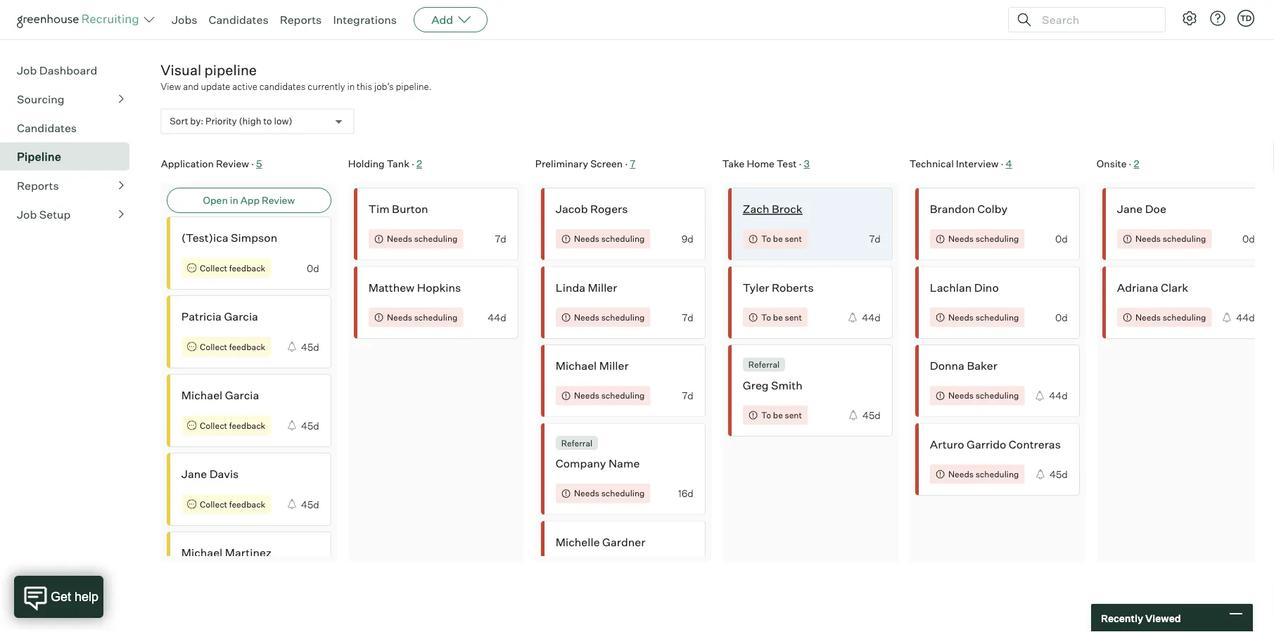 Task type: locate. For each thing, give the bounding box(es) containing it.
needs scheduling for jacob
[[574, 234, 644, 244]]

job for job setup
[[17, 208, 37, 222]]

needs scheduling for lachlan
[[948, 312, 1019, 323]]

2 right tank
[[416, 158, 422, 170]]

collect feedback for jane
[[199, 499, 265, 510]]

review
[[216, 158, 249, 170], [261, 194, 295, 207]]

feedback down simpson
[[229, 263, 265, 273]]

be down tyler roberts
[[773, 312, 783, 323]]

2 vertical spatial to be sent
[[761, 410, 802, 421]]

take home test · 3
[[722, 158, 810, 170]]

in left the app
[[230, 194, 238, 207]]

needs for arturo
[[948, 469, 973, 480]]

review right the app
[[261, 194, 295, 207]]

scheduling for arturo garrido contreras
[[975, 469, 1019, 480]]

td button
[[1235, 7, 1257, 30]]

scheduling down hopkins
[[414, 312, 457, 323]]

collect feedback for patricia
[[199, 342, 265, 352]]

to be sent
[[761, 234, 802, 244], [761, 312, 802, 323], [761, 410, 802, 421]]

2 vertical spatial michael
[[181, 546, 222, 560]]

reports down pipeline
[[17, 179, 59, 193]]

0 horizontal spatial reports
[[17, 179, 59, 193]]

jane davis
[[181, 467, 238, 481]]

jane left davis
[[181, 467, 207, 481]]

0 vertical spatial jane
[[1117, 202, 1142, 216]]

7d
[[495, 233, 506, 245], [869, 233, 880, 245], [682, 311, 693, 324], [682, 390, 693, 402]]

5 · from the left
[[1001, 158, 1003, 170]]

collect feedback for (test)ica
[[199, 263, 265, 273]]

greenhouse recruiting image
[[17, 11, 144, 28]]

6 · from the left
[[1129, 158, 1131, 170]]

4
[[1005, 158, 1012, 170]]

needs down arturo
[[948, 469, 973, 480]]

1 · from the left
[[251, 158, 254, 170]]

0 vertical spatial job
[[17, 63, 37, 78]]

interview
[[956, 158, 998, 170]]

1 horizontal spatial reports
[[280, 13, 322, 27]]

scheduling down michael miller
[[601, 391, 644, 401]]

1 to from the top
[[761, 234, 771, 244]]

needs scheduling down garrido
[[948, 469, 1019, 480]]

2 sent from the top
[[784, 312, 802, 323]]

td
[[1240, 13, 1252, 23]]

contreras
[[1009, 437, 1061, 452]]

needs scheduling for michael
[[574, 391, 644, 401]]

feedback for patricia garcia
[[229, 342, 265, 352]]

1 horizontal spatial review
[[261, 194, 295, 207]]

2 collect from the top
[[199, 342, 227, 352]]

1 vertical spatial jane
[[181, 467, 207, 481]]

zach
[[743, 202, 769, 216]]

home
[[746, 158, 774, 170]]

2 vertical spatial to
[[761, 410, 771, 421]]

2 job from the top
[[17, 208, 37, 222]]

needs scheduling down michael miller
[[574, 391, 644, 401]]

1 horizontal spatial candidates link
[[209, 13, 269, 27]]

referral
[[748, 360, 779, 370], [561, 438, 592, 449]]

candidates up pipeline
[[209, 13, 269, 27]]

recently
[[1101, 612, 1143, 625]]

candidates link
[[209, 13, 269, 27], [17, 120, 124, 137]]

needs scheduling down clark
[[1135, 312, 1206, 323]]

0 horizontal spatial candidates
[[17, 121, 77, 135]]

· left 4
[[1001, 158, 1003, 170]]

needs scheduling down dino
[[948, 312, 1019, 323]]

44d for donna baker
[[1049, 390, 1068, 402]]

2 feedback from the top
[[229, 342, 265, 352]]

needs scheduling down linda miller
[[574, 312, 644, 323]]

jane for jane doe
[[1117, 202, 1142, 216]]

1 vertical spatial job
[[17, 208, 37, 222]]

0d for (test)ica simpson
[[306, 262, 319, 274]]

feedback
[[229, 263, 265, 273], [229, 342, 265, 352], [229, 420, 265, 431], [229, 499, 265, 510]]

needs scheduling down baker
[[948, 391, 1019, 401]]

sent
[[784, 234, 802, 244], [784, 312, 802, 323], [784, 410, 802, 421]]

referral for company
[[561, 438, 592, 449]]

scheduling down rogers
[[601, 234, 644, 244]]

add button
[[414, 7, 488, 32]]

1 collect from the top
[[199, 263, 227, 273]]

collect
[[199, 263, 227, 273], [199, 342, 227, 352], [199, 420, 227, 431], [199, 499, 227, 510]]

3 · from the left
[[625, 158, 627, 170]]

scheduling for linda miller
[[601, 312, 644, 323]]

needs scheduling down "doe"
[[1135, 234, 1206, 244]]

open in app review link
[[166, 188, 331, 213]]

needs for linda
[[574, 312, 599, 323]]

1 vertical spatial to be sent
[[761, 312, 802, 323]]

2 collect feedback from the top
[[199, 342, 265, 352]]

0 vertical spatial to
[[761, 234, 771, 244]]

sent for tyler roberts
[[784, 312, 802, 323]]

1 horizontal spatial reports link
[[280, 13, 322, 27]]

needs down lachlan dino
[[948, 312, 973, 323]]

holding
[[348, 158, 384, 170]]

4 collect from the top
[[199, 499, 227, 510]]

1 horizontal spatial candidates
[[209, 13, 269, 27]]

45d
[[301, 341, 319, 353], [862, 409, 880, 422], [301, 420, 319, 432], [1049, 468, 1068, 481], [301, 498, 319, 511]]

holding tank · 2
[[348, 158, 422, 170]]

preliminary
[[535, 158, 588, 170]]

1 sent from the top
[[784, 234, 802, 244]]

currently
[[308, 81, 345, 92]]

0 horizontal spatial 2
[[416, 158, 422, 170]]

needs down the brandon colby
[[948, 234, 973, 244]]

· right tank
[[411, 158, 414, 170]]

1 to be sent from the top
[[761, 234, 802, 244]]

to down "greg smith"
[[761, 410, 771, 421]]

0d for jane doe
[[1242, 233, 1255, 245]]

scheduling for jacob rogers
[[601, 234, 644, 244]]

3 be from the top
[[773, 410, 783, 421]]

candidates link up pipeline
[[209, 13, 269, 27]]

sent down smith
[[784, 410, 802, 421]]

· left 5 at the top left
[[251, 158, 254, 170]]

1 horizontal spatial in
[[347, 81, 355, 92]]

michael for michael miller
[[555, 359, 597, 373]]

needs scheduling down rogers
[[574, 234, 644, 244]]

needs for adriana
[[1135, 312, 1161, 323]]

sent down roberts
[[784, 312, 802, 323]]

michael martinez button
[[166, 532, 331, 605], [166, 532, 331, 605]]

needs
[[387, 234, 412, 244], [574, 234, 599, 244], [948, 234, 973, 244], [1135, 234, 1161, 244], [387, 312, 412, 323], [574, 312, 599, 323], [948, 312, 973, 323], [1135, 312, 1161, 323], [574, 391, 599, 401], [948, 391, 973, 401], [948, 469, 973, 480], [574, 488, 599, 499]]

feedback down michael garcia
[[229, 420, 265, 431]]

needs scheduling for linda
[[574, 312, 644, 323]]

1 job from the top
[[17, 63, 37, 78]]

2 be from the top
[[773, 312, 783, 323]]

referral up company
[[561, 438, 592, 449]]

1 vertical spatial review
[[261, 194, 295, 207]]

arturo
[[930, 437, 964, 452]]

in left this
[[347, 81, 355, 92]]

update
[[201, 81, 230, 92]]

0 horizontal spatial reports link
[[17, 177, 124, 194]]

review inside open in app review link
[[261, 194, 295, 207]]

scheduling for michael miller
[[601, 391, 644, 401]]

1 vertical spatial candidates
[[17, 121, 77, 135]]

referral up greg
[[748, 360, 779, 370]]

0 vertical spatial review
[[216, 158, 249, 170]]

collect down (test)ica
[[199, 263, 227, 273]]

scheduling down colby
[[975, 234, 1019, 244]]

tank
[[386, 158, 409, 170]]

scheduling down arturo garrido contreras
[[975, 469, 1019, 480]]

0 horizontal spatial referral
[[561, 438, 592, 449]]

4 feedback from the top
[[229, 499, 265, 510]]

scheduling down "doe"
[[1162, 234, 1206, 244]]

1 vertical spatial michael
[[181, 389, 222, 403]]

matthew hopkins
[[368, 281, 461, 295]]

0 vertical spatial in
[[347, 81, 355, 92]]

in inside 'visual pipeline view and update active candidates currently in this job's pipeline.'
[[347, 81, 355, 92]]

collect feedback down (test)ica simpson
[[199, 263, 265, 273]]

collect for patricia
[[199, 342, 227, 352]]

1 horizontal spatial 2
[[1134, 158, 1139, 170]]

· left 3
[[799, 158, 801, 170]]

collect feedback down michael garcia
[[199, 420, 265, 431]]

scheduling down linda miller
[[601, 312, 644, 323]]

3 collect from the top
[[199, 420, 227, 431]]

viewed
[[1145, 612, 1181, 625]]

collect feedback down davis
[[199, 499, 265, 510]]

0 vertical spatial miller
[[588, 281, 617, 295]]

doe
[[1145, 202, 1166, 216]]

1 vertical spatial reports link
[[17, 177, 124, 194]]

scheduling down burton
[[414, 234, 457, 244]]

this
[[357, 81, 372, 92]]

0 horizontal spatial candidates link
[[17, 120, 124, 137]]

clark
[[1161, 281, 1188, 295]]

needs scheduling down burton
[[387, 234, 457, 244]]

brock
[[771, 202, 802, 216]]

collect feedback for michael
[[199, 420, 265, 431]]

0 vertical spatial michael
[[555, 359, 597, 373]]

reports up 'visual pipeline view and update active candidates currently in this job's pipeline.'
[[280, 13, 322, 27]]

0 vertical spatial candidates
[[209, 13, 269, 27]]

collect down jane davis
[[199, 499, 227, 510]]

needs scheduling down the matthew hopkins
[[387, 312, 457, 323]]

job
[[17, 63, 37, 78], [17, 208, 37, 222]]

jane
[[1117, 202, 1142, 216], [181, 467, 207, 481]]

1 vertical spatial candidates link
[[17, 120, 124, 137]]

job up the sourcing
[[17, 63, 37, 78]]

collect down patricia garcia
[[199, 342, 227, 352]]

·
[[251, 158, 254, 170], [411, 158, 414, 170], [625, 158, 627, 170], [799, 158, 801, 170], [1001, 158, 1003, 170], [1129, 158, 1131, 170]]

review left 5 at the top left
[[216, 158, 249, 170]]

candidates down the sourcing
[[17, 121, 77, 135]]

1 vertical spatial miller
[[599, 359, 628, 373]]

needs scheduling down colby
[[948, 234, 1019, 244]]

needs for lachlan
[[948, 312, 973, 323]]

app
[[240, 194, 259, 207]]

reports link up job setup link
[[17, 177, 124, 194]]

in inside open in app review link
[[230, 194, 238, 207]]

needs for jacob
[[574, 234, 599, 244]]

brandon colby
[[930, 202, 1007, 216]]

0 horizontal spatial review
[[216, 158, 249, 170]]

3 to from the top
[[761, 410, 771, 421]]

1 horizontal spatial referral
[[748, 360, 779, 370]]

collect feedback down patricia garcia
[[199, 342, 265, 352]]

to down tyler
[[761, 312, 771, 323]]

garcia
[[224, 310, 258, 324], [225, 389, 259, 403]]

to be sent down brock at the right
[[761, 234, 802, 244]]

1 vertical spatial sent
[[784, 312, 802, 323]]

needs down jane doe
[[1135, 234, 1161, 244]]

collect down michael garcia
[[199, 420, 227, 431]]

dino
[[974, 281, 999, 295]]

feedback down davis
[[229, 499, 265, 510]]

colby
[[977, 202, 1007, 216]]

patricia garcia
[[181, 310, 258, 324]]

0 vertical spatial to be sent
[[761, 234, 802, 244]]

scheduling down baker
[[975, 391, 1019, 401]]

4 collect feedback from the top
[[199, 499, 265, 510]]

jane left "doe"
[[1117, 202, 1142, 216]]

test
[[776, 158, 797, 170]]

garrido
[[966, 437, 1006, 452]]

scheduling down clark
[[1162, 312, 1206, 323]]

1 vertical spatial referral
[[561, 438, 592, 449]]

0 vertical spatial be
[[773, 234, 783, 244]]

job left setup
[[17, 208, 37, 222]]

job dashboard link
[[17, 62, 124, 79]]

to
[[761, 234, 771, 244], [761, 312, 771, 323], [761, 410, 771, 421]]

to down zach brock
[[761, 234, 771, 244]]

1 vertical spatial in
[[230, 194, 238, 207]]

2 to be sent from the top
[[761, 312, 802, 323]]

1 vertical spatial to
[[761, 312, 771, 323]]

1 2 from the left
[[416, 158, 422, 170]]

3 collect feedback from the top
[[199, 420, 265, 431]]

(test)ica simpson
[[181, 231, 277, 245]]

· for (test)ica
[[251, 158, 254, 170]]

1 horizontal spatial jane
[[1117, 202, 1142, 216]]

2 right the onsite
[[1134, 158, 1139, 170]]

0 horizontal spatial in
[[230, 194, 238, 207]]

1 feedback from the top
[[229, 263, 265, 273]]

44d
[[487, 311, 506, 324], [862, 311, 880, 324], [1236, 311, 1255, 324], [1049, 390, 1068, 402]]

0 horizontal spatial jane
[[181, 467, 207, 481]]

· left 7
[[625, 158, 627, 170]]

Search text field
[[1039, 9, 1153, 30]]

scheduling down dino
[[975, 312, 1019, 323]]

be down zach brock
[[773, 234, 783, 244]]

needs down michael miller
[[574, 391, 599, 401]]

needs scheduling
[[387, 234, 457, 244], [574, 234, 644, 244], [948, 234, 1019, 244], [1135, 234, 1206, 244], [387, 312, 457, 323], [574, 312, 644, 323], [948, 312, 1019, 323], [1135, 312, 1206, 323], [574, 391, 644, 401], [948, 391, 1019, 401], [948, 469, 1019, 480], [574, 488, 644, 499]]

· right the onsite
[[1129, 158, 1131, 170]]

needs scheduling for brandon
[[948, 234, 1019, 244]]

patricia
[[181, 310, 221, 324]]

1 be from the top
[[773, 234, 783, 244]]

to be sent down smith
[[761, 410, 802, 421]]

0 vertical spatial sent
[[784, 234, 802, 244]]

active
[[232, 81, 257, 92]]

2 2 from the left
[[1134, 158, 1139, 170]]

0d
[[1055, 233, 1068, 245], [1242, 233, 1255, 245], [306, 262, 319, 274], [1055, 311, 1068, 324]]

needs down linda miller
[[574, 312, 599, 323]]

needs down jacob rogers on the left top of page
[[574, 234, 599, 244]]

to be sent down tyler roberts
[[761, 312, 802, 323]]

michelle gardner button
[[541, 521, 705, 594], [541, 521, 705, 594]]

sent down brock at the right
[[784, 234, 802, 244]]

scheduling for brandon colby
[[975, 234, 1019, 244]]

2 vertical spatial sent
[[784, 410, 802, 421]]

needs down donna baker at the bottom of the page
[[948, 391, 973, 401]]

· for matthew
[[411, 158, 414, 170]]

0 vertical spatial candidates link
[[209, 13, 269, 27]]

simpson
[[230, 231, 277, 245]]

needs down matthew
[[387, 312, 412, 323]]

1 collect feedback from the top
[[199, 263, 265, 273]]

job setup
[[17, 208, 71, 222]]

needs down adriana clark
[[1135, 312, 1161, 323]]

michael
[[555, 359, 597, 373], [181, 389, 222, 403], [181, 546, 222, 560]]

candidates link down sourcing link
[[17, 120, 124, 137]]

44d for tyler roberts
[[862, 311, 880, 324]]

gardner
[[602, 535, 645, 549]]

0 vertical spatial referral
[[748, 360, 779, 370]]

needs down tim burton
[[387, 234, 412, 244]]

1 vertical spatial garcia
[[225, 389, 259, 403]]

in
[[347, 81, 355, 92], [230, 194, 238, 207]]

feedback down patricia garcia
[[229, 342, 265, 352]]

needs for matthew
[[387, 312, 412, 323]]

reports link
[[280, 13, 322, 27], [17, 177, 124, 194]]

collect for (test)ica
[[199, 263, 227, 273]]

application
[[161, 158, 213, 170]]

be down "greg smith"
[[773, 410, 783, 421]]

reports link up 'visual pipeline view and update active candidates currently in this job's pipeline.'
[[280, 13, 322, 27]]

2 vertical spatial be
[[773, 410, 783, 421]]

0 vertical spatial garcia
[[224, 310, 258, 324]]

needs for brandon
[[948, 234, 973, 244]]

2 · from the left
[[411, 158, 414, 170]]

collect feedback
[[199, 263, 265, 273], [199, 342, 265, 352], [199, 420, 265, 431], [199, 499, 265, 510]]

7d for michael miller
[[682, 390, 693, 402]]

1 vertical spatial be
[[773, 312, 783, 323]]

2 to from the top
[[761, 312, 771, 323]]

needs for michael
[[574, 391, 599, 401]]

onsite · 2
[[1096, 158, 1139, 170]]

3 feedback from the top
[[229, 420, 265, 431]]

referral for greg
[[748, 360, 779, 370]]



Task type: describe. For each thing, give the bounding box(es) containing it.
technical interview · 4
[[909, 158, 1012, 170]]

needs scheduling for matthew
[[387, 312, 457, 323]]

scheduling for adriana clark
[[1162, 312, 1206, 323]]

by:
[[190, 116, 203, 127]]

3 sent from the top
[[784, 410, 802, 421]]

to for zach
[[761, 234, 771, 244]]

44d for adriana clark
[[1236, 311, 1255, 324]]

tim burton
[[368, 202, 428, 216]]

needs scheduling for tim
[[387, 234, 457, 244]]

45d for arturo garrido contreras
[[1049, 468, 1068, 481]]

take
[[722, 158, 744, 170]]

scheduling for tim burton
[[414, 234, 457, 244]]

greg
[[743, 378, 768, 392]]

garcia for patricia garcia
[[224, 310, 258, 324]]

rogers
[[590, 202, 628, 216]]

garcia for michael garcia
[[225, 389, 259, 403]]

and
[[183, 81, 199, 92]]

burton
[[392, 202, 428, 216]]

to be sent for brock
[[761, 234, 802, 244]]

needs scheduling for donna
[[948, 391, 1019, 401]]

visual
[[161, 61, 201, 79]]

jane doe
[[1117, 202, 1166, 216]]

integrations link
[[333, 13, 397, 27]]

lachlan
[[930, 281, 972, 295]]

7d for tim burton
[[495, 233, 506, 245]]

screen
[[590, 158, 622, 170]]

pipeline
[[204, 61, 257, 79]]

configure image
[[1181, 10, 1198, 27]]

needs scheduling for jane
[[1135, 234, 1206, 244]]

scheduling down 'name'
[[601, 488, 644, 499]]

needs scheduling down company name at the bottom of page
[[574, 488, 644, 499]]

scheduling for jane doe
[[1162, 234, 1206, 244]]

to be sent for roberts
[[761, 312, 802, 323]]

7
[[630, 158, 635, 170]]

job's
[[374, 81, 394, 92]]

scheduling for lachlan dino
[[975, 312, 1019, 323]]

donna baker
[[930, 359, 997, 373]]

miller for linda miller
[[588, 281, 617, 295]]

td button
[[1238, 10, 1255, 27]]

jacob
[[555, 202, 588, 216]]

low)
[[274, 116, 292, 127]]

pipeline.
[[396, 81, 432, 92]]

company name
[[555, 457, 639, 471]]

martinez
[[225, 546, 271, 560]]

scheduling for matthew hopkins
[[414, 312, 457, 323]]

0 vertical spatial reports link
[[280, 13, 322, 27]]

michael for michael martinez
[[181, 546, 222, 560]]

feedback for michael garcia
[[229, 420, 265, 431]]

dashboard
[[39, 63, 97, 78]]

adriana clark
[[1117, 281, 1188, 295]]

candidates
[[259, 81, 306, 92]]

16d
[[678, 488, 693, 500]]

9d
[[681, 233, 693, 245]]

job dashboard
[[17, 63, 97, 78]]

adriana
[[1117, 281, 1158, 295]]

tim
[[368, 202, 389, 216]]

pipeline link
[[17, 149, 124, 165]]

greg smith
[[743, 378, 802, 392]]

tyler
[[743, 281, 769, 295]]

· for linda
[[625, 158, 627, 170]]

pipeline
[[17, 150, 61, 164]]

name
[[608, 457, 639, 471]]

(high
[[239, 116, 261, 127]]

brandon
[[930, 202, 975, 216]]

hopkins
[[417, 281, 461, 295]]

zach brock
[[743, 202, 802, 216]]

priority
[[205, 116, 237, 127]]

setup
[[39, 208, 71, 222]]

be for brock
[[773, 234, 783, 244]]

45d for michael garcia
[[301, 420, 319, 432]]

45d for jane davis
[[301, 498, 319, 511]]

needs for tim
[[387, 234, 412, 244]]

miller for michael miller
[[599, 359, 628, 373]]

job for job dashboard
[[17, 63, 37, 78]]

needs scheduling for adriana
[[1135, 312, 1206, 323]]

collect for michael
[[199, 420, 227, 431]]

onsite
[[1096, 158, 1126, 170]]

jane for jane davis
[[181, 467, 207, 481]]

sourcing
[[17, 92, 64, 106]]

matthew
[[368, 281, 414, 295]]

needs for jane
[[1135, 234, 1161, 244]]

(test)ica
[[181, 231, 228, 245]]

scheduling for donna baker
[[975, 391, 1019, 401]]

needs for donna
[[948, 391, 973, 401]]

add
[[431, 13, 453, 27]]

7d for linda miller
[[682, 311, 693, 324]]

arturo garrido contreras
[[930, 437, 1061, 452]]

view
[[161, 81, 181, 92]]

to
[[263, 116, 272, 127]]

donna
[[930, 359, 964, 373]]

sort
[[170, 116, 188, 127]]

application review · 5
[[161, 158, 262, 170]]

sort by: priority (high to low)
[[170, 116, 292, 127]]

visual pipeline view and update active candidates currently in this job's pipeline.
[[161, 61, 432, 92]]

3
[[804, 158, 810, 170]]

michael garcia
[[181, 389, 259, 403]]

needs scheduling for arturo
[[948, 469, 1019, 480]]

be for roberts
[[773, 312, 783, 323]]

michael miller
[[555, 359, 628, 373]]

job setup link
[[17, 206, 124, 223]]

· for lachlan
[[1001, 158, 1003, 170]]

recently viewed
[[1101, 612, 1181, 625]]

preliminary screen · 7
[[535, 158, 635, 170]]

to for tyler
[[761, 312, 771, 323]]

1 vertical spatial reports
[[17, 179, 59, 193]]

collect for jane
[[199, 499, 227, 510]]

needs down company
[[574, 488, 599, 499]]

0 vertical spatial reports
[[280, 13, 322, 27]]

feedback for jane davis
[[229, 499, 265, 510]]

open in app review
[[203, 194, 295, 207]]

jobs
[[172, 13, 197, 27]]

(19)
[[17, 27, 34, 39]]

7d for zach brock
[[869, 233, 880, 245]]

4 · from the left
[[799, 158, 801, 170]]

open
[[203, 194, 227, 207]]

feedback for (test)ica simpson
[[229, 263, 265, 273]]

michelle
[[555, 535, 600, 549]]

lachlan dino
[[930, 281, 999, 295]]

0d for lachlan dino
[[1055, 311, 1068, 324]]

company
[[555, 457, 606, 471]]

michael martinez
[[181, 546, 271, 560]]

jobs link
[[172, 13, 197, 27]]

3 to be sent from the top
[[761, 410, 802, 421]]

michael for michael garcia
[[181, 389, 222, 403]]

michelle gardner
[[555, 535, 645, 549]]

0d for brandon colby
[[1055, 233, 1068, 245]]

davis
[[209, 467, 238, 481]]

sent for zach brock
[[784, 234, 802, 244]]

smith
[[771, 378, 802, 392]]

45d for patricia garcia
[[301, 341, 319, 353]]



Task type: vqa. For each thing, say whether or not it's contained in the screenshot.
JUSTIN LANG
no



